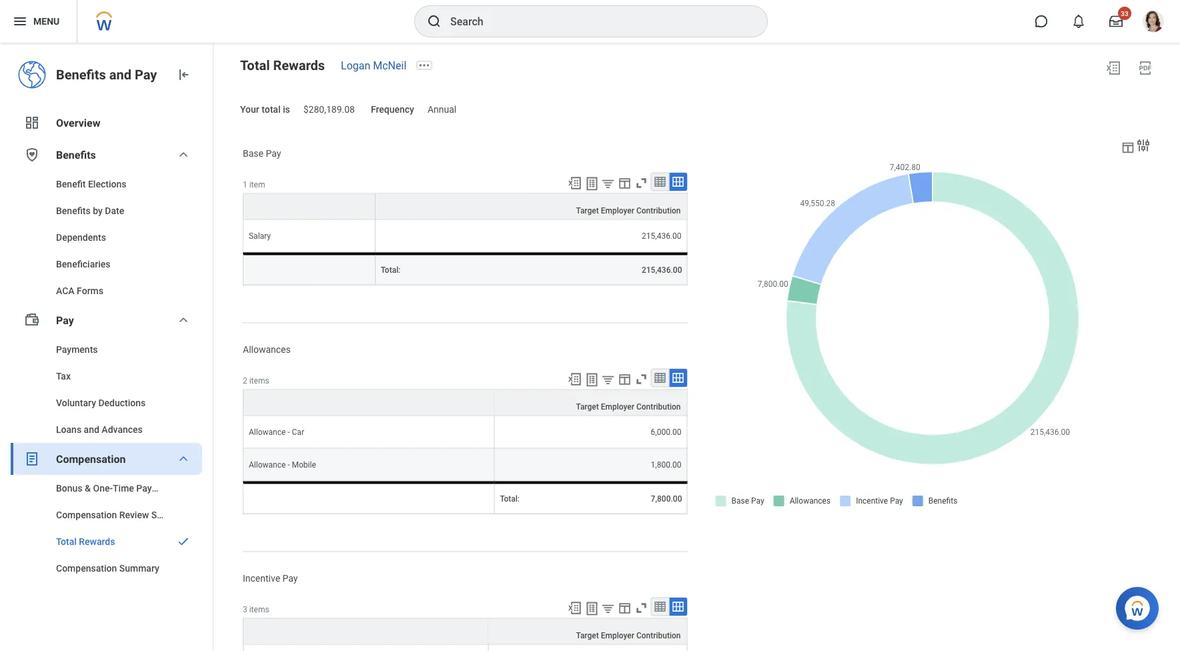 Task type: vqa. For each thing, say whether or not it's contained in the screenshot.
chevron down small icon for view team icon
no



Task type: locate. For each thing, give the bounding box(es) containing it.
target employer contribution up 6,000.00
[[576, 402, 681, 412]]

summary
[[119, 563, 159, 574]]

target employer contribution down select to filter grid data image
[[576, 206, 681, 215]]

7,800.00
[[651, 494, 683, 504]]

1 vertical spatial 215,436.00
[[642, 265, 683, 275]]

compensation summary
[[56, 563, 159, 574]]

your total is
[[240, 104, 290, 115]]

table image right click to view/edit grid preferences icon
[[654, 600, 667, 614]]

0 vertical spatial -
[[288, 428, 290, 437]]

1 employer from the top
[[601, 206, 635, 215]]

item
[[249, 180, 265, 189]]

total up your on the top of the page
[[240, 57, 270, 73]]

allowance for allowance - mobile
[[249, 460, 286, 470]]

justify image
[[12, 13, 28, 29]]

expand table image for incentive pay
[[672, 600, 685, 614]]

benefits for benefits and pay
[[56, 67, 106, 82]]

33 button
[[1102, 7, 1132, 36]]

expand table image
[[672, 371, 685, 385]]

payments up tax
[[56, 344, 98, 355]]

chevron down small image
[[176, 147, 192, 163], [176, 312, 192, 328], [176, 451, 192, 467]]

1 vertical spatial total
[[56, 536, 77, 547]]

table image left expand table icon
[[654, 371, 667, 385]]

1 horizontal spatial rewards
[[273, 57, 325, 73]]

2 vertical spatial target employer contribution
[[576, 631, 681, 640]]

0 vertical spatial compensation
[[56, 453, 126, 466]]

fullscreen image for incentive
[[634, 601, 649, 616]]

2 items from the top
[[249, 605, 269, 614]]

1 vertical spatial contribution
[[637, 402, 681, 412]]

0 vertical spatial toolbar
[[562, 173, 688, 193]]

rewards up is
[[273, 57, 325, 73]]

compensation up &
[[56, 453, 126, 466]]

expand table image
[[672, 175, 685, 189], [672, 600, 685, 614]]

2 expand table image from the top
[[672, 600, 685, 614]]

1 vertical spatial allowance
[[249, 460, 286, 470]]

forms
[[77, 285, 103, 296]]

benefits inside dropdown button
[[56, 149, 96, 161]]

4 row from the top
[[243, 449, 688, 482]]

cell
[[243, 253, 376, 285], [243, 482, 495, 514], [243, 645, 489, 651], [489, 645, 688, 651]]

employer
[[601, 206, 635, 215], [601, 402, 635, 412], [601, 631, 635, 640]]

1 select to filter grid data image from the top
[[601, 373, 616, 387]]

chevron down small image inside benefits dropdown button
[[176, 147, 192, 163]]

compensation inside 'compensation summary' "link"
[[56, 563, 117, 574]]

document alt image
[[24, 451, 40, 467]]

1 horizontal spatial payments
[[136, 483, 178, 494]]

215,436.00
[[642, 231, 682, 241], [642, 265, 683, 275]]

0 vertical spatial export to worksheets image
[[584, 176, 600, 192]]

chevron down small image inside pay dropdown button
[[176, 312, 192, 328]]

3 contribution from the top
[[637, 631, 681, 640]]

allowance down allowance - car
[[249, 460, 286, 470]]

benefits for benefits by date
[[56, 205, 91, 216]]

0 horizontal spatial and
[[84, 424, 99, 435]]

1 chevron down small image from the top
[[176, 147, 192, 163]]

total:
[[381, 265, 401, 275], [500, 494, 520, 504]]

allowance
[[249, 428, 286, 437], [249, 460, 286, 470]]

2 vertical spatial export to excel image
[[568, 372, 582, 387]]

0 vertical spatial target employer contribution
[[576, 206, 681, 215]]

deductions
[[98, 397, 146, 409]]

0 horizontal spatial rewards
[[79, 536, 115, 547]]

total rewards
[[240, 57, 325, 73], [56, 536, 115, 547]]

compensation review statement link
[[11, 502, 202, 529]]

0 vertical spatial chevron down small image
[[176, 147, 192, 163]]

0 horizontal spatial payments
[[56, 344, 98, 355]]

navigation pane region
[[0, 43, 214, 651]]

benefits
[[56, 67, 106, 82], [56, 149, 96, 161], [56, 205, 91, 216]]

profile logan mcneil image
[[1143, 11, 1165, 35]]

benefit
[[56, 179, 86, 190]]

0 vertical spatial expand table image
[[672, 175, 685, 189]]

select to filter grid data image for incentive pay
[[601, 602, 616, 616]]

1 vertical spatial rewards
[[79, 536, 115, 547]]

1 vertical spatial employer
[[601, 402, 635, 412]]

target employer contribution row for allowances
[[243, 389, 688, 416]]

click to view/edit grid preferences image for base pay
[[618, 176, 632, 191]]

rewards
[[273, 57, 325, 73], [79, 536, 115, 547]]

compensation down &
[[56, 510, 117, 521]]

3 row from the top
[[243, 416, 688, 449]]

compensation
[[56, 453, 126, 466], [56, 510, 117, 521], [56, 563, 117, 574]]

1 fullscreen image from the top
[[634, 176, 649, 191]]

chevron down small image inside the compensation dropdown button
[[176, 451, 192, 467]]

compensation button
[[11, 443, 202, 475]]

0 vertical spatial contribution
[[637, 206, 681, 215]]

2 vertical spatial target
[[576, 631, 599, 640]]

2 vertical spatial employer
[[601, 631, 635, 640]]

- left car
[[288, 428, 290, 437]]

1 vertical spatial target employer contribution row
[[243, 389, 688, 416]]

target employer contribution row
[[243, 193, 688, 220], [243, 389, 688, 416], [243, 618, 688, 645]]

fullscreen image left table image
[[634, 176, 649, 191]]

compensation for compensation summary
[[56, 563, 117, 574]]

toolbar for incentive
[[562, 598, 688, 618]]

2 vertical spatial compensation
[[56, 563, 117, 574]]

1 vertical spatial table image
[[654, 600, 667, 614]]

1 items from the top
[[249, 376, 269, 385]]

3 chevron down small image from the top
[[176, 451, 192, 467]]

and for pay
[[109, 67, 131, 82]]

rewards inside total rewards link
[[79, 536, 115, 547]]

statement
[[151, 510, 195, 521]]

base
[[243, 148, 264, 159]]

0 vertical spatial fullscreen image
[[634, 176, 649, 191]]

3 target employer contribution row from the top
[[243, 618, 688, 645]]

row containing allowance - car
[[243, 416, 688, 449]]

benefits by date link
[[11, 198, 202, 224]]

2 table image from the top
[[654, 600, 667, 614]]

notifications large image
[[1073, 15, 1086, 28]]

3 target employer contribution from the top
[[576, 631, 681, 640]]

1 horizontal spatial and
[[109, 67, 131, 82]]

2 export to worksheets image from the top
[[584, 372, 600, 388]]

0 vertical spatial 215,436.00
[[642, 231, 682, 241]]

1 horizontal spatial total:
[[500, 494, 520, 504]]

1 toolbar from the top
[[562, 173, 688, 193]]

1 vertical spatial payments
[[136, 483, 178, 494]]

export to excel image for allowances
[[568, 372, 582, 387]]

0 vertical spatial target
[[576, 206, 599, 215]]

0 vertical spatial total rewards
[[240, 57, 325, 73]]

logan
[[341, 59, 371, 72]]

0 vertical spatial and
[[109, 67, 131, 82]]

2 target employer contribution row from the top
[[243, 389, 688, 416]]

0 vertical spatial items
[[249, 376, 269, 385]]

1 compensation from the top
[[56, 453, 126, 466]]

and inside the benefits and pay "element"
[[109, 67, 131, 82]]

1 target employer contribution from the top
[[576, 206, 681, 215]]

and up "overview" link
[[109, 67, 131, 82]]

items
[[249, 376, 269, 385], [249, 605, 269, 614]]

click to view/edit grid preferences image
[[618, 176, 632, 191], [618, 372, 632, 387]]

1 item
[[243, 180, 265, 189]]

total rewards inside the compensation element
[[56, 536, 115, 547]]

and inside loans and advances link
[[84, 424, 99, 435]]

compensation inside compensation review statement link
[[56, 510, 117, 521]]

- for mobile
[[288, 460, 290, 470]]

1 target from the top
[[576, 206, 599, 215]]

$280,189.08
[[304, 104, 355, 115]]

pay button
[[11, 304, 202, 336]]

target employer contribution for base
[[576, 206, 681, 215]]

export to worksheets image for base pay
[[584, 176, 600, 192]]

target employer contribution down click to view/edit grid preferences icon
[[576, 631, 681, 640]]

export to worksheets image
[[584, 176, 600, 192], [584, 372, 600, 388]]

2 benefits from the top
[[56, 149, 96, 161]]

0 vertical spatial allowance
[[249, 428, 286, 437]]

fullscreen image right click to view/edit grid preferences icon
[[634, 601, 649, 616]]

3 toolbar from the top
[[562, 598, 688, 618]]

target employer contribution
[[576, 206, 681, 215], [576, 402, 681, 412], [576, 631, 681, 640]]

benefits inside "element"
[[56, 67, 106, 82]]

2 click to view/edit grid preferences image from the top
[[618, 372, 632, 387]]

1 vertical spatial target employer contribution
[[576, 402, 681, 412]]

click to view/edit grid preferences image right select to filter grid data image
[[618, 176, 632, 191]]

215,436.00 for total:
[[642, 265, 683, 275]]

payments inside the compensation element
[[136, 483, 178, 494]]

3 employer from the top
[[601, 631, 635, 640]]

your
[[240, 104, 259, 115]]

1 table image from the top
[[654, 371, 667, 385]]

toolbar
[[562, 173, 688, 193], [562, 369, 688, 389], [562, 598, 688, 618]]

compensation for compensation
[[56, 453, 126, 466]]

items right 2
[[249, 376, 269, 385]]

total: for 7,800.00
[[500, 494, 520, 504]]

payments
[[56, 344, 98, 355], [136, 483, 178, 494]]

export to excel image
[[1106, 60, 1122, 76], [568, 176, 582, 191], [568, 372, 582, 387]]

1 horizontal spatial total
[[240, 57, 270, 73]]

2 vertical spatial chevron down small image
[[176, 451, 192, 467]]

2 - from the top
[[288, 460, 290, 470]]

target
[[576, 206, 599, 215], [576, 402, 599, 412], [576, 631, 599, 640]]

export to excel image for base pay
[[568, 176, 582, 191]]

2 vertical spatial benefits
[[56, 205, 91, 216]]

2
[[243, 376, 247, 385]]

bonus & one-time payments link
[[11, 475, 202, 502]]

chevron down small image for compensation
[[176, 451, 192, 467]]

benefits left by
[[56, 205, 91, 216]]

table image
[[654, 371, 667, 385], [654, 600, 667, 614]]

0 vertical spatial click to view/edit grid preferences image
[[618, 176, 632, 191]]

0 vertical spatial total
[[240, 57, 270, 73]]

0 vertical spatial export to excel image
[[1106, 60, 1122, 76]]

benefits by date
[[56, 205, 124, 216]]

0 vertical spatial target employer contribution row
[[243, 193, 688, 220]]

0 vertical spatial total:
[[381, 265, 401, 275]]

3 compensation from the top
[[56, 563, 117, 574]]

pay down 'aca'
[[56, 314, 74, 327]]

2 allowance from the top
[[249, 460, 286, 470]]

total: for 215,436.00
[[381, 265, 401, 275]]

1 vertical spatial target
[[576, 402, 599, 412]]

rewards down compensation review statement link
[[79, 536, 115, 547]]

&
[[85, 483, 91, 494]]

1 vertical spatial -
[[288, 460, 290, 470]]

task pay image
[[24, 312, 40, 328]]

0 horizontal spatial total:
[[381, 265, 401, 275]]

items for allowances
[[249, 376, 269, 385]]

2 vertical spatial toolbar
[[562, 598, 688, 618]]

1 vertical spatial export to worksheets image
[[584, 372, 600, 388]]

pay left transformation import "icon" at top left
[[135, 67, 157, 82]]

contribution for incentive
[[637, 631, 681, 640]]

fullscreen image left expand table icon
[[634, 372, 649, 387]]

and right loans
[[84, 424, 99, 435]]

1 benefits from the top
[[56, 67, 106, 82]]

0 vertical spatial employer
[[601, 206, 635, 215]]

toolbar for base
[[562, 173, 688, 193]]

1 vertical spatial compensation
[[56, 510, 117, 521]]

2 compensation from the top
[[56, 510, 117, 521]]

select to filter grid data image
[[601, 373, 616, 387], [601, 602, 616, 616]]

overview
[[56, 116, 100, 129]]

-
[[288, 428, 290, 437], [288, 460, 290, 470]]

2 toolbar from the top
[[562, 369, 688, 389]]

pay inside dropdown button
[[56, 314, 74, 327]]

1 vertical spatial click to view/edit grid preferences image
[[618, 372, 632, 387]]

1 vertical spatial toolbar
[[562, 369, 688, 389]]

0 vertical spatial payments
[[56, 344, 98, 355]]

pay
[[135, 67, 157, 82], [266, 148, 281, 159], [56, 314, 74, 327], [283, 573, 298, 584]]

compensation down total rewards link
[[56, 563, 117, 574]]

mcneil
[[373, 59, 407, 72]]

aca forms link
[[11, 278, 202, 304]]

frequency element
[[428, 96, 457, 116]]

expand table image right click to view/edit grid preferences icon
[[672, 600, 685, 614]]

total inside total rewards link
[[56, 536, 77, 547]]

car
[[292, 428, 304, 437]]

table image
[[654, 175, 667, 189]]

2 chevron down small image from the top
[[176, 312, 192, 328]]

0 vertical spatial benefits
[[56, 67, 106, 82]]

- left mobile
[[288, 460, 290, 470]]

contribution for base
[[637, 206, 681, 215]]

configure and view chart data image
[[1121, 140, 1136, 155]]

1 row from the top
[[243, 220, 688, 253]]

3 target from the top
[[576, 631, 599, 640]]

1 vertical spatial chevron down small image
[[176, 312, 192, 328]]

inbox large image
[[1110, 15, 1123, 28]]

1 vertical spatial expand table image
[[672, 600, 685, 614]]

benefit elections
[[56, 179, 126, 190]]

compensation inside the compensation dropdown button
[[56, 453, 126, 466]]

3 benefits from the top
[[56, 205, 91, 216]]

total rewards up is
[[240, 57, 325, 73]]

0 horizontal spatial total
[[56, 536, 77, 547]]

items right 3
[[249, 605, 269, 614]]

1 vertical spatial fullscreen image
[[634, 372, 649, 387]]

0 vertical spatial rewards
[[273, 57, 325, 73]]

2 vertical spatial target employer contribution button
[[489, 619, 687, 644]]

logan mcneil
[[341, 59, 407, 72]]

0 vertical spatial select to filter grid data image
[[601, 373, 616, 387]]

mobile
[[292, 460, 316, 470]]

your total is element
[[304, 96, 355, 116]]

dependents
[[56, 232, 106, 243]]

total
[[262, 104, 281, 115]]

loans and advances link
[[11, 417, 202, 443]]

fullscreen image
[[634, 176, 649, 191], [634, 372, 649, 387], [634, 601, 649, 616]]

1 - from the top
[[288, 428, 290, 437]]

export to worksheets image for allowances
[[584, 372, 600, 388]]

click to view/edit grid preferences image left expand table icon
[[618, 372, 632, 387]]

total down compensation review statement link
[[56, 536, 77, 547]]

3 fullscreen image from the top
[[634, 601, 649, 616]]

0 vertical spatial target employer contribution button
[[376, 194, 687, 219]]

pay right base
[[266, 148, 281, 159]]

1,800.00
[[651, 460, 682, 470]]

and
[[109, 67, 131, 82], [84, 424, 99, 435]]

1 export to worksheets image from the top
[[584, 176, 600, 192]]

loans and advances
[[56, 424, 143, 435]]

1 vertical spatial items
[[249, 605, 269, 614]]

target employer contribution button
[[376, 194, 687, 219], [495, 390, 687, 416], [489, 619, 687, 644]]

compensation for compensation review statement
[[56, 510, 117, 521]]

pay inside "element"
[[135, 67, 157, 82]]

1 vertical spatial export to excel image
[[568, 176, 582, 191]]

1 contribution from the top
[[637, 206, 681, 215]]

0 horizontal spatial total rewards
[[56, 536, 115, 547]]

menu button
[[0, 0, 77, 43]]

allowance left car
[[249, 428, 286, 437]]

benefits up overview
[[56, 67, 106, 82]]

row
[[243, 220, 688, 253], [243, 253, 688, 285], [243, 416, 688, 449], [243, 449, 688, 482], [243, 482, 688, 514], [243, 645, 688, 651]]

2 vertical spatial contribution
[[637, 631, 681, 640]]

1 vertical spatial select to filter grid data image
[[601, 602, 616, 616]]

1 vertical spatial total rewards
[[56, 536, 115, 547]]

2 vertical spatial fullscreen image
[[634, 601, 649, 616]]

compensation review statement
[[56, 510, 195, 521]]

contribution
[[637, 206, 681, 215], [637, 402, 681, 412], [637, 631, 681, 640]]

expand table image right table image
[[672, 175, 685, 189]]

1 vertical spatial total:
[[500, 494, 520, 504]]

total rewards down compensation review statement link
[[56, 536, 115, 547]]

1 expand table image from the top
[[672, 175, 685, 189]]

payments up statement
[[136, 483, 178, 494]]

target for base
[[576, 206, 599, 215]]

1 target employer contribution row from the top
[[243, 193, 688, 220]]

export to worksheets image
[[584, 601, 600, 617]]

frequency
[[371, 104, 414, 115]]

click to view/edit grid preferences image
[[618, 601, 632, 616]]

1 vertical spatial benefits
[[56, 149, 96, 161]]

total
[[240, 57, 270, 73], [56, 536, 77, 547]]

1 click to view/edit grid preferences image from the top
[[618, 176, 632, 191]]

2 select to filter grid data image from the top
[[601, 602, 616, 616]]

1 allowance from the top
[[249, 428, 286, 437]]

benefits up benefit
[[56, 149, 96, 161]]

1 vertical spatial and
[[84, 424, 99, 435]]

date
[[105, 205, 124, 216]]

2 vertical spatial target employer contribution row
[[243, 618, 688, 645]]

0 vertical spatial table image
[[654, 371, 667, 385]]



Task type: describe. For each thing, give the bounding box(es) containing it.
voluntary deductions link
[[11, 390, 202, 417]]

benefits element
[[11, 171, 202, 304]]

allowance for allowance - car
[[249, 428, 286, 437]]

transformation import image
[[176, 67, 192, 83]]

items for incentive pay
[[249, 605, 269, 614]]

benefits for benefits
[[56, 149, 96, 161]]

- for car
[[288, 428, 290, 437]]

payments inside pay element
[[56, 344, 98, 355]]

one-
[[93, 483, 113, 494]]

2 employer from the top
[[601, 402, 635, 412]]

table image for incentive pay
[[654, 600, 667, 614]]

1 horizontal spatial total rewards
[[240, 57, 325, 73]]

benefits button
[[11, 139, 202, 171]]

target employer contribution row for incentive pay
[[243, 618, 688, 645]]

and for advances
[[84, 424, 99, 435]]

2 target from the top
[[576, 402, 599, 412]]

select to filter grid data image for allowances
[[601, 373, 616, 387]]

allowance - car
[[249, 428, 304, 437]]

annual
[[428, 104, 457, 115]]

5 row from the top
[[243, 482, 688, 514]]

fullscreen image for base
[[634, 176, 649, 191]]

loans
[[56, 424, 82, 435]]

compensation element
[[11, 475, 202, 582]]

3
[[243, 605, 247, 614]]

employer for base
[[601, 206, 635, 215]]

beneficiaries link
[[11, 251, 202, 278]]

search image
[[427, 13, 443, 29]]

chevron down small image for pay
[[176, 312, 192, 328]]

table image for allowances
[[654, 371, 667, 385]]

advances
[[102, 424, 143, 435]]

base pay
[[243, 148, 281, 159]]

allowances
[[243, 344, 291, 355]]

target employer contribution for incentive
[[576, 631, 681, 640]]

tax link
[[11, 363, 202, 390]]

elections
[[88, 179, 126, 190]]

total rewards link
[[11, 529, 202, 555]]

benefits and pay
[[56, 67, 157, 82]]

by
[[93, 205, 103, 216]]

benefits image
[[24, 147, 40, 163]]

row containing salary
[[243, 220, 688, 253]]

check image
[[176, 535, 192, 549]]

pay element
[[11, 336, 202, 443]]

target employer contribution button for incentive
[[489, 619, 687, 644]]

benefit elections link
[[11, 171, 202, 198]]

compensation summary link
[[11, 555, 202, 582]]

aca
[[56, 285, 75, 296]]

chevron down small image for benefits
[[176, 147, 192, 163]]

aca forms
[[56, 285, 103, 296]]

bonus
[[56, 483, 82, 494]]

incentive
[[243, 573, 280, 584]]

review
[[119, 510, 149, 521]]

2 fullscreen image from the top
[[634, 372, 649, 387]]

voluntary
[[56, 397, 96, 409]]

dashboard image
[[24, 115, 40, 131]]

incentive pay
[[243, 573, 298, 584]]

payments link
[[11, 336, 202, 363]]

2 contribution from the top
[[637, 402, 681, 412]]

expand table image for base pay
[[672, 175, 685, 189]]

configure and view chart data image
[[1136, 137, 1152, 153]]

pay right the "incentive"
[[283, 573, 298, 584]]

overview link
[[11, 107, 202, 139]]

dependents link
[[11, 224, 202, 251]]

click to view/edit grid preferences image for allowances
[[618, 372, 632, 387]]

time
[[113, 483, 134, 494]]

6,000.00
[[651, 428, 682, 437]]

benefits and pay element
[[56, 65, 165, 84]]

6 row from the top
[[243, 645, 688, 651]]

salary
[[249, 231, 271, 241]]

bonus & one-time payments
[[56, 483, 178, 494]]

target employer contribution button for base
[[376, 194, 687, 219]]

allowance - mobile
[[249, 460, 316, 470]]

target employer contribution row for base pay
[[243, 193, 688, 220]]

menu
[[33, 16, 60, 27]]

Search Workday  search field
[[451, 7, 740, 36]]

logan mcneil link
[[341, 59, 407, 72]]

view printable version (pdf) image
[[1138, 60, 1154, 76]]

2 items
[[243, 376, 269, 385]]

target for incentive
[[576, 631, 599, 640]]

2 target employer contribution from the top
[[576, 402, 681, 412]]

2 row from the top
[[243, 253, 688, 285]]

voluntary deductions
[[56, 397, 146, 409]]

row containing allowance - mobile
[[243, 449, 688, 482]]

215,436.00 for salary
[[642, 231, 682, 241]]

tax
[[56, 371, 71, 382]]

is
[[283, 104, 290, 115]]

export to excel image
[[568, 601, 582, 616]]

33
[[1122, 9, 1129, 17]]

employer for incentive
[[601, 631, 635, 640]]

1
[[243, 180, 247, 189]]

3 items
[[243, 605, 269, 614]]

select to filter grid data image
[[601, 177, 616, 191]]

1 vertical spatial target employer contribution button
[[495, 390, 687, 416]]

beneficiaries
[[56, 259, 110, 270]]



